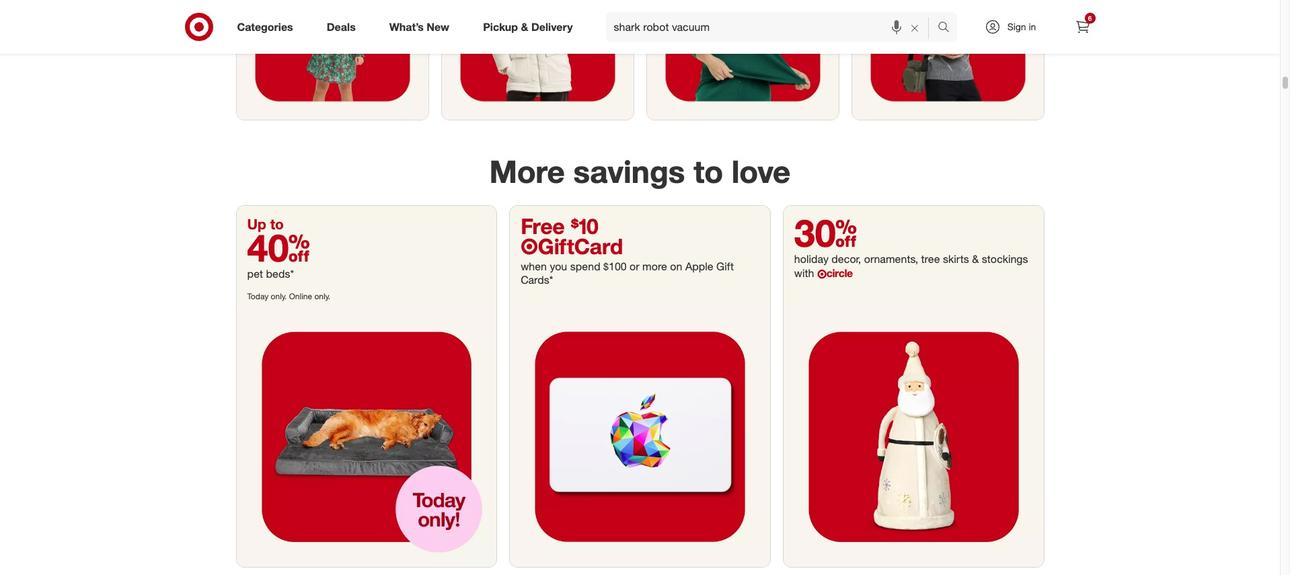 Task type: vqa. For each thing, say whether or not it's contained in the screenshot.
Sign in Link
yes



Task type: describe. For each thing, give the bounding box(es) containing it.
6 link
[[1068, 12, 1098, 42]]

sign in link
[[973, 12, 1057, 42]]

categories
[[237, 20, 293, 33]]

$10
[[571, 214, 599, 239]]

sign in
[[1008, 21, 1037, 32]]

what's
[[389, 20, 424, 33]]

categories link
[[226, 12, 310, 42]]

when
[[521, 260, 547, 274]]

search
[[932, 21, 964, 35]]

40
[[247, 225, 310, 271]]

up
[[247, 216, 266, 233]]

1 vertical spatial to
[[270, 216, 284, 233]]

what's new link
[[378, 12, 466, 42]]

spend
[[570, 260, 601, 274]]

What can we help you find? suggestions appear below search field
[[606, 12, 941, 42]]

2 only. from the left
[[315, 292, 331, 302]]

circle
[[827, 267, 853, 280]]

up to
[[247, 216, 284, 233]]

ornaments,
[[864, 253, 919, 266]]

delivery
[[532, 20, 573, 33]]

0 vertical spatial &
[[521, 20, 529, 33]]

love
[[732, 153, 791, 191]]

beds*
[[266, 267, 294, 281]]

more
[[643, 260, 667, 274]]

0 vertical spatial to
[[694, 153, 723, 191]]

pet
[[247, 267, 263, 281]]

$100
[[604, 260, 627, 274]]

holiday
[[795, 253, 829, 266]]

free
[[521, 214, 565, 239]]

free $10 ¬giftcard when you spend $100 or more on apple gift cards*
[[521, 214, 734, 287]]

apple
[[686, 260, 714, 274]]

you
[[550, 260, 567, 274]]

skirts
[[943, 253, 970, 266]]

online
[[289, 292, 312, 302]]

deals link
[[315, 12, 373, 42]]



Task type: locate. For each thing, give the bounding box(es) containing it.
with
[[795, 267, 815, 280]]

1 only. from the left
[[271, 292, 287, 302]]

¬giftcard
[[521, 234, 623, 259]]

only. right today
[[271, 292, 287, 302]]

1 vertical spatial &
[[973, 253, 979, 266]]

in
[[1029, 21, 1037, 32]]

only.
[[271, 292, 287, 302], [315, 292, 331, 302]]

pickup & delivery
[[483, 20, 573, 33]]

today only. online only.
[[247, 292, 331, 302]]

sign
[[1008, 21, 1027, 32]]

or
[[630, 260, 640, 274]]

what's new
[[389, 20, 450, 33]]

pickup & delivery link
[[472, 12, 590, 42]]

&
[[521, 20, 529, 33], [973, 253, 979, 266]]

today only! image
[[237, 307, 497, 567]]

1 horizontal spatial to
[[694, 153, 723, 191]]

savings
[[574, 153, 685, 191]]

to left love on the right of the page
[[694, 153, 723, 191]]

pickup
[[483, 20, 518, 33]]

pet beds*
[[247, 267, 294, 281]]

search button
[[932, 12, 964, 44]]

1 horizontal spatial only.
[[315, 292, 331, 302]]

holiday decor, ornaments, tree skirts & stockings with
[[795, 253, 1029, 280]]

only. right online
[[315, 292, 331, 302]]

cards*
[[521, 274, 553, 287]]

on
[[670, 260, 683, 274]]

stockings
[[982, 253, 1029, 266]]

0 horizontal spatial only.
[[271, 292, 287, 302]]

gift
[[717, 260, 734, 274]]

to right up
[[270, 216, 284, 233]]

& right skirts
[[973, 253, 979, 266]]

decor,
[[832, 253, 862, 266]]

more savings to love
[[490, 153, 791, 191]]

more
[[490, 153, 565, 191]]

& inside holiday decor, ornaments, tree skirts & stockings with
[[973, 253, 979, 266]]

tree
[[922, 253, 940, 266]]

6
[[1089, 14, 1092, 22]]

0 horizontal spatial &
[[521, 20, 529, 33]]

deals
[[327, 20, 356, 33]]

1 horizontal spatial &
[[973, 253, 979, 266]]

today
[[247, 292, 269, 302]]

& right pickup
[[521, 20, 529, 33]]

0 horizontal spatial to
[[270, 216, 284, 233]]

to
[[694, 153, 723, 191], [270, 216, 284, 233]]

30
[[795, 210, 857, 256]]

new
[[427, 20, 450, 33]]



